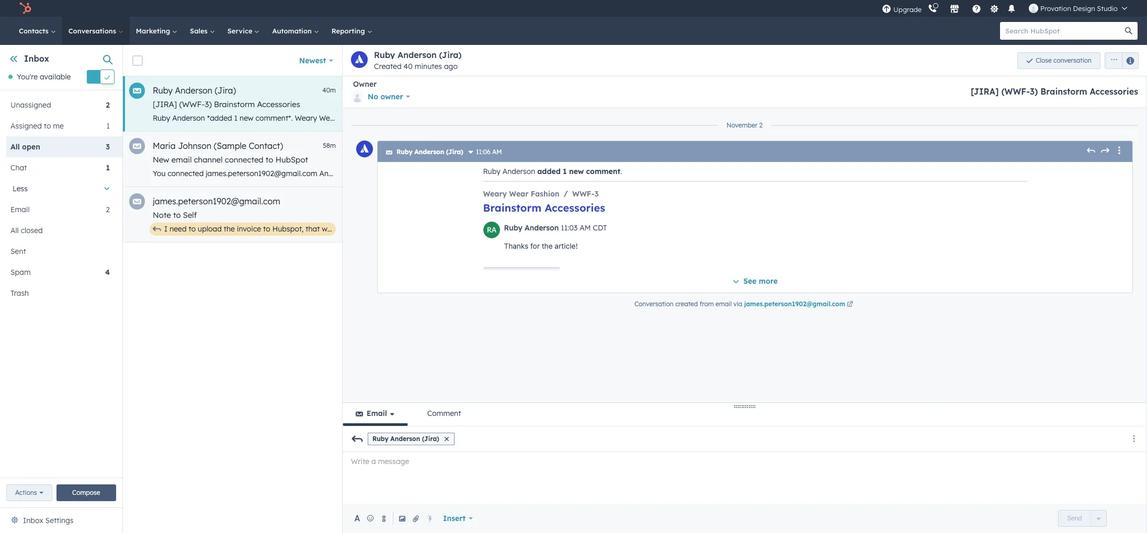 Task type: locate. For each thing, give the bounding box(es) containing it.
all inside button
[[10, 226, 19, 236]]

.
[[621, 167, 622, 176]]

reporting link
[[325, 17, 379, 45]]

that
[[306, 224, 320, 234]]

accessories up comment*.
[[257, 99, 300, 109]]

row group
[[123, 76, 846, 243]]

ruby anderson (jira) down email button
[[373, 435, 439, 443]]

the right "for"
[[542, 242, 553, 250]]

the inside email from james.peterson1902@gmail.com with subject note to self row
[[224, 224, 235, 234]]

design
[[1073, 4, 1096, 13]]

menu
[[881, 0, 1135, 17]]

0 horizontal spatial wear
[[319, 114, 337, 123]]

comment button
[[414, 403, 474, 426]]

0 vertical spatial (wwf-
[[1002, 86, 1030, 97]]

inbox for inbox
[[24, 53, 49, 64]]

help image
[[972, 5, 982, 14]]

send
[[672, 169, 689, 178], [1068, 515, 1082, 523]]

self
[[183, 210, 197, 220]]

0 vertical spatial 3)
[[1030, 86, 1038, 97]]

connected right you
[[168, 169, 204, 178]]

all left open
[[10, 143, 20, 152]]

2 horizontal spatial new
[[569, 167, 584, 176]]

provation
[[1041, 4, 1072, 13]]

1 horizontal spatial send
[[1068, 515, 1082, 523]]

1 vertical spatial wear
[[509, 190, 529, 199]]

group inside brainstorm accessories main content
[[1101, 52, 1139, 69]]

settings link
[[988, 3, 1001, 14]]

email
[[10, 205, 30, 215], [367, 409, 387, 419]]

email button
[[343, 403, 408, 426]]

1 horizontal spatial 3)
[[1030, 86, 1038, 97]]

conversations
[[68, 27, 118, 35]]

james.peterson1902@gmail.com up upload
[[153, 196, 280, 207]]

(jira)
[[439, 50, 462, 60], [215, 85, 236, 96], [446, 148, 464, 156], [422, 435, 439, 443]]

inbox settings link
[[23, 515, 73, 527]]

wear inside weary wear fashion / wwf-3 brainstorm accessories
[[509, 190, 529, 199]]

fashion/wwf-
[[339, 114, 392, 123]]

1 vertical spatial inbox
[[23, 516, 43, 526]]

0 vertical spatial send
[[672, 169, 689, 178]]

0 vertical spatial email
[[172, 155, 192, 165]]

1 all from the top
[[10, 143, 20, 152]]

email down johnson
[[172, 155, 192, 165]]

out
[[659, 169, 670, 178]]

(jira) up ago
[[439, 50, 462, 60]]

all
[[10, 143, 20, 152], [10, 226, 19, 236]]

weary inside weary wear fashion / wwf-3 brainstorm accessories
[[483, 190, 507, 199]]

2 vertical spatial email
[[716, 300, 732, 308]]

try
[[640, 169, 650, 178]]

less
[[13, 184, 28, 194]]

email from james.peterson1902@gmail.com with subject note to self row
[[123, 187, 418, 243]]

the right upload
[[224, 224, 235, 234]]

james.peterson1902@gmail.com down 'contact)' in the top left of the page
[[206, 169, 317, 178]]

1 right *added
[[234, 114, 238, 123]]

(wwf- inside [jira] (wwf-3) brainstorm accessories ruby anderson *added 1 new comment*. weary wear fashion/wwf-3 brainstorm accessories
[[179, 99, 205, 109]]

0 horizontal spatial email
[[10, 205, 30, 215]]

anderson up address
[[415, 148, 444, 156]]

0 vertical spatial weary
[[295, 114, 317, 123]]

1 vertical spatial 3)
[[205, 99, 212, 109]]

marketplaces image
[[950, 5, 960, 14]]

anderson up weary wear fashion link
[[503, 167, 535, 176]]

1 horizontal spatial wear
[[509, 190, 529, 199]]

newest button
[[293, 50, 340, 71]]

wear down "here."
[[509, 190, 529, 199]]

this left address
[[401, 169, 413, 178]]

weary down appear
[[483, 190, 507, 199]]

you're available
[[17, 72, 71, 82]]

new
[[240, 114, 254, 123], [569, 167, 584, 176], [335, 169, 349, 178]]

owner
[[381, 92, 403, 102]]

studio
[[1097, 4, 1118, 13]]

anderson up johnson
[[172, 114, 205, 123]]

0 vertical spatial [jira]
[[971, 86, 999, 97]]

new right "any"
[[335, 169, 349, 178]]

this
[[401, 169, 413, 178], [366, 224, 378, 234]]

11:03 am cdt
[[561, 223, 607, 233]]

[jira]
[[971, 86, 999, 97], [153, 99, 177, 109]]

send inside new email channel connected to hubspot you connected james.peterson1902@gmail.com any new emails sent to this address will also appear here. choose what you'd like to do next:  try it out send yourself an email at <a href = 'mailto:james.p
[[672, 169, 689, 178]]

0 horizontal spatial send
[[672, 169, 689, 178]]

0 horizontal spatial [jira]
[[153, 99, 177, 109]]

0 horizontal spatial (wwf-
[[179, 99, 205, 109]]

email
[[172, 155, 192, 165], [732, 169, 751, 178], [716, 300, 732, 308]]

sales link
[[184, 17, 221, 45]]

connected down the (sample
[[225, 155, 264, 165]]

1 horizontal spatial weary
[[483, 190, 507, 199]]

1 vertical spatial this
[[366, 224, 378, 234]]

1 vertical spatial connected
[[168, 169, 204, 178]]

james peterson image
[[1029, 4, 1039, 13]]

i need to upload the invoice to hubspot, that would make this a lot easier
[[164, 224, 418, 234]]

james.peterson1902@gmail.com inside row
[[153, 196, 280, 207]]

inbox for inbox settings
[[23, 516, 43, 526]]

(jira) inside ruby anderson (jira) created 40 minutes ago
[[439, 50, 462, 60]]

link opens in a new window image inside james.peterson1902@gmail.com link
[[847, 302, 853, 308]]

1 vertical spatial 2
[[759, 121, 763, 129]]

2 vertical spatial james.peterson1902@gmail.com
[[744, 300, 846, 308]]

ruby anderson (jira) for the newest popup button on the top of the page
[[153, 85, 236, 96]]

here.
[[501, 169, 518, 178]]

wear up 58m
[[319, 114, 337, 123]]

1 horizontal spatial email
[[367, 409, 387, 419]]

0 vertical spatial ruby anderson (jira)
[[153, 85, 236, 96]]

1 vertical spatial 3
[[106, 143, 110, 152]]

1 vertical spatial james.peterson1902@gmail.com
[[153, 196, 280, 207]]

1
[[234, 114, 238, 123], [107, 122, 110, 131], [106, 163, 110, 173], [563, 167, 567, 176]]

to left me
[[44, 122, 51, 131]]

all left closed
[[10, 226, 19, 236]]

to left do
[[601, 169, 608, 178]]

1 horizontal spatial this
[[401, 169, 413, 178]]

(sample
[[214, 141, 246, 151]]

weary right comment*.
[[295, 114, 317, 123]]

0 horizontal spatial weary
[[295, 114, 317, 123]]

2 for 4
[[106, 205, 110, 215]]

0 vertical spatial inbox
[[24, 53, 49, 64]]

hubspot image
[[19, 2, 31, 15]]

row group containing ruby anderson (jira)
[[123, 76, 846, 243]]

inbox up you're available
[[24, 53, 49, 64]]

1 vertical spatial [jira]
[[153, 99, 177, 109]]

group
[[1101, 52, 1139, 69]]

1 horizontal spatial 3
[[392, 114, 396, 123]]

0 horizontal spatial this
[[366, 224, 378, 234]]

sent
[[375, 169, 390, 178]]

new right *added
[[240, 114, 254, 123]]

(jira) up *added
[[215, 85, 236, 96]]

58m
[[323, 142, 336, 150]]

closed
[[21, 226, 43, 236]]

ruby anderson (jira) created 40 minutes ago
[[374, 50, 462, 71]]

weary inside [jira] (wwf-3) brainstorm accessories ruby anderson *added 1 new comment*. weary wear fashion/wwf-3 brainstorm accessories
[[295, 114, 317, 123]]

0 vertical spatial this
[[401, 169, 413, 178]]

1 vertical spatial email
[[732, 169, 751, 178]]

thanks for the article!
[[504, 242, 578, 250]]

ruby anderson (jira) up address
[[397, 148, 464, 156]]

emails
[[351, 169, 373, 178]]

2 for 1
[[106, 101, 110, 110]]

new left like on the top right of page
[[569, 167, 584, 176]]

anderson up the 40
[[398, 50, 437, 60]]

0 horizontal spatial new
[[240, 114, 254, 123]]

you're
[[17, 72, 38, 82]]

[jira] for [jira] (wwf-3) brainstorm accessories
[[971, 86, 999, 97]]

to down self
[[189, 224, 196, 234]]

0 vertical spatial the
[[224, 224, 235, 234]]

[jira] (wwf-3) brainstorm accessories heading
[[971, 86, 1139, 97]]

from
[[700, 300, 714, 308]]

email left via
[[716, 300, 732, 308]]

you
[[153, 169, 166, 178]]

no owner button
[[351, 89, 410, 105]]

trash button
[[6, 283, 110, 304]]

ruby anderson (jira) up *added
[[153, 85, 236, 96]]

to down 'contact)' in the top left of the page
[[266, 155, 273, 165]]

more info image
[[468, 150, 474, 156]]

provation design studio
[[1041, 4, 1118, 13]]

accessories down conversation
[[1090, 86, 1139, 97]]

owner
[[353, 80, 377, 89]]

1 vertical spatial all
[[10, 226, 19, 236]]

1 vertical spatial email
[[367, 409, 387, 419]]

2 vertical spatial ruby anderson (jira)
[[373, 435, 439, 443]]

2 link opens in a new window image from the top
[[847, 302, 853, 308]]

accessories down the wwf-
[[545, 202, 605, 215]]

all for all open
[[10, 143, 20, 152]]

email from maria johnson (sample contact) with subject new email channel connected to hubspot row
[[123, 132, 846, 187]]

send group
[[1059, 511, 1107, 527]]

via
[[734, 300, 743, 308]]

menu containing provation design studio
[[881, 0, 1135, 17]]

0 vertical spatial connected
[[225, 155, 264, 165]]

1 horizontal spatial (wwf-
[[1002, 86, 1030, 97]]

1 horizontal spatial the
[[542, 242, 553, 250]]

weary wear fashion link
[[483, 190, 560, 199]]

email left at
[[732, 169, 751, 178]]

thanks
[[504, 242, 529, 250]]

brainstorm down owner
[[398, 114, 436, 123]]

0 vertical spatial 3
[[392, 114, 396, 123]]

2 inside brainstorm accessories main content
[[759, 121, 763, 129]]

3)
[[1030, 86, 1038, 97], [205, 99, 212, 109]]

service link
[[221, 17, 266, 45]]

0 vertical spatial 2
[[106, 101, 110, 110]]

upgrade
[[894, 5, 922, 13]]

help button
[[968, 0, 986, 17]]

comment
[[586, 167, 621, 176]]

reporting
[[332, 27, 367, 35]]

this left a
[[366, 224, 378, 234]]

anderson inside [jira] (wwf-3) brainstorm accessories ruby anderson *added 1 new comment*. weary wear fashion/wwf-3 brainstorm accessories
[[172, 114, 205, 123]]

0 vertical spatial james.peterson1902@gmail.com
[[206, 169, 317, 178]]

1 horizontal spatial new
[[335, 169, 349, 178]]

james.peterson1902@gmail.com down more
[[744, 300, 846, 308]]

brainstorm down weary wear fashion link
[[483, 202, 542, 215]]

need
[[170, 224, 187, 234]]

calling icon image
[[928, 4, 938, 14]]

close conversation
[[1036, 56, 1092, 64]]

close image
[[445, 437, 449, 442]]

1 link opens in a new window image from the top
[[847, 300, 853, 310]]

*added
[[207, 114, 232, 123]]

link opens in a new window image
[[847, 300, 853, 310], [847, 302, 853, 308]]

ruby inside ruby anderson (jira) created 40 minutes ago
[[374, 50, 395, 60]]

inbox left 'settings'
[[23, 516, 43, 526]]

anderson inside ruby anderson (jira) created 40 minutes ago
[[398, 50, 437, 60]]

wear inside [jira] (wwf-3) brainstorm accessories ruby anderson *added 1 new comment*. weary wear fashion/wwf-3 brainstorm accessories
[[319, 114, 337, 123]]

make
[[344, 224, 363, 234]]

the
[[224, 224, 235, 234], [542, 242, 553, 250]]

ruby anderson (jira) inside row
[[153, 85, 236, 96]]

1 right me
[[107, 122, 110, 131]]

brainstorm accessories link
[[483, 202, 605, 215]]

0 vertical spatial all
[[10, 143, 20, 152]]

1 vertical spatial weary
[[483, 190, 507, 199]]

me
[[53, 122, 64, 131]]

2 all from the top
[[10, 226, 19, 236]]

2 vertical spatial 3
[[595, 190, 599, 199]]

2 vertical spatial 2
[[106, 205, 110, 215]]

anderson
[[398, 50, 437, 60], [175, 85, 212, 96], [172, 114, 205, 123], [415, 148, 444, 156], [503, 167, 535, 176], [525, 223, 559, 233], [391, 435, 420, 443]]

3) inside [jira] (wwf-3) brainstorm accessories ruby anderson *added 1 new comment*. weary wear fashion/wwf-3 brainstorm accessories
[[205, 99, 212, 109]]

[jira] for [jira] (wwf-3) brainstorm accessories ruby anderson *added 1 new comment*. weary wear fashion/wwf-3 brainstorm accessories
[[153, 99, 177, 109]]

send inside send button
[[1068, 515, 1082, 523]]

2 horizontal spatial 3
[[595, 190, 599, 199]]

3) down "close"
[[1030, 86, 1038, 97]]

it
[[652, 169, 657, 178]]

no owner
[[368, 92, 403, 102]]

[jira] inside [jira] (wwf-3) brainstorm accessories ruby anderson *added 1 new comment*. weary wear fashion/wwf-3 brainstorm accessories
[[153, 99, 177, 109]]

choose
[[520, 169, 545, 178]]

0 horizontal spatial the
[[224, 224, 235, 234]]

0 horizontal spatial 3)
[[205, 99, 212, 109]]

settings image
[[990, 4, 999, 14]]

automation
[[272, 27, 314, 35]]

Search HubSpot search field
[[1000, 22, 1129, 40]]

(jira) left close image
[[422, 435, 439, 443]]

contact)
[[249, 141, 283, 151]]

accessories
[[1090, 86, 1139, 97], [257, 99, 300, 109], [438, 114, 478, 123], [545, 202, 605, 215]]

at
[[753, 169, 760, 178]]

0 vertical spatial wear
[[319, 114, 337, 123]]

brainstorm inside weary wear fashion / wwf-3 brainstorm accessories
[[483, 202, 542, 215]]

settings
[[45, 516, 73, 526]]

1 vertical spatial (wwf-
[[179, 99, 205, 109]]

1 vertical spatial send
[[1068, 515, 1082, 523]]

3) up *added
[[205, 99, 212, 109]]

1 horizontal spatial [jira]
[[971, 86, 999, 97]]



Task type: vqa. For each thing, say whether or not it's contained in the screenshot.
views
no



Task type: describe. For each thing, give the bounding box(es) containing it.
see
[[744, 277, 757, 286]]

see more
[[744, 277, 778, 286]]

marketing link
[[130, 17, 184, 45]]

all open
[[10, 143, 40, 152]]

weary wear fashion / wwf-3 brainstorm accessories
[[483, 189, 605, 215]]

brainstorm accessories main content
[[123, 45, 1147, 534]]

unassigned
[[10, 101, 51, 110]]

hubspot,
[[272, 224, 304, 234]]

what
[[547, 169, 564, 178]]

0 vertical spatial email
[[10, 205, 30, 215]]

email inside button
[[367, 409, 387, 419]]

/
[[564, 189, 568, 198]]

anderson down email button
[[391, 435, 420, 443]]

(jira) left more info icon
[[446, 148, 464, 156]]

conversation
[[635, 300, 674, 308]]

new inside new email channel connected to hubspot you connected james.peterson1902@gmail.com any new emails sent to this address will also appear here. choose what you'd like to do next:  try it out send yourself an email at <a href = 'mailto:james.p
[[335, 169, 349, 178]]

open
[[22, 143, 40, 152]]

no
[[368, 92, 378, 102]]

conversation
[[1054, 56, 1092, 64]]

fashion
[[531, 190, 560, 199]]

available
[[40, 72, 71, 82]]

this inside email from james.peterson1902@gmail.com with subject note to self row
[[366, 224, 378, 234]]

ruby anderson (jira) for 'comment' button
[[373, 435, 439, 443]]

accessories up more info icon
[[438, 114, 478, 123]]

anderson up *added
[[175, 85, 212, 96]]

would
[[322, 224, 342, 234]]

3 inside [jira] (wwf-3) brainstorm accessories ruby anderson *added 1 new comment*. weary wear fashion/wwf-3 brainstorm accessories
[[392, 114, 396, 123]]

1 vertical spatial the
[[542, 242, 553, 250]]

ruby inside [jira] (wwf-3) brainstorm accessories ruby anderson *added 1 new comment*. weary wear fashion/wwf-3 brainstorm accessories
[[153, 114, 170, 123]]

3) for [jira] (wwf-3) brainstorm accessories
[[1030, 86, 1038, 97]]

next:
[[621, 169, 638, 178]]

compose
[[72, 489, 100, 497]]

service
[[227, 27, 255, 35]]

<a
[[762, 169, 770, 178]]

1 inside [jira] (wwf-3) brainstorm accessories ruby anderson *added 1 new comment*. weary wear fashion/wwf-3 brainstorm accessories
[[234, 114, 238, 123]]

chat
[[10, 163, 27, 173]]

3) for [jira] (wwf-3) brainstorm accessories ruby anderson *added 1 new comment*. weary wear fashion/wwf-3 brainstorm accessories
[[205, 99, 212, 109]]

this inside new email channel connected to hubspot you connected james.peterson1902@gmail.com any new emails sent to this address will also appear here. choose what you'd like to do next:  try it out send yourself an email at <a href = 'mailto:james.p
[[401, 169, 413, 178]]

0 horizontal spatial connected
[[168, 169, 204, 178]]

close
[[1036, 56, 1052, 64]]

sent button
[[6, 241, 110, 262]]

notifications image
[[1007, 5, 1017, 14]]

1 left you
[[106, 163, 110, 173]]

november 2
[[727, 121, 763, 129]]

send button
[[1059, 511, 1091, 527]]

maria johnson (sample contact)
[[153, 141, 283, 151]]

channel
[[194, 155, 223, 165]]

row group inside brainstorm accessories main content
[[123, 76, 846, 243]]

'mailto:james.p
[[794, 169, 846, 178]]

40m
[[322, 86, 336, 94]]

newest
[[299, 56, 326, 65]]

marketplaces button
[[944, 0, 966, 17]]

close conversation button
[[1018, 52, 1101, 69]]

anderson up "thanks for the article!"
[[525, 223, 559, 233]]

comment
[[427, 409, 461, 419]]

james.peterson1902@gmail.com link
[[744, 300, 855, 310]]

(jira) inside row
[[215, 85, 236, 96]]

brainstorm down close conversation
[[1041, 86, 1088, 97]]

wwf-3 link
[[572, 190, 599, 199]]

i
[[164, 224, 168, 234]]

more
[[759, 277, 778, 286]]

like
[[587, 169, 599, 178]]

hubspot
[[276, 155, 308, 165]]

insert button
[[436, 509, 480, 530]]

accessories inside weary wear fashion / wwf-3 brainstorm accessories
[[545, 202, 605, 215]]

href
[[772, 169, 786, 178]]

james.peterson1902@gmail.com inside new email channel connected to hubspot you connected james.peterson1902@gmail.com any new emails sent to this address will also appear here. choose what you'd like to do next:  try it out send yourself an email at <a href = 'mailto:james.p
[[206, 169, 317, 178]]

11:06
[[476, 148, 491, 156]]

1 right added
[[563, 167, 567, 176]]

an
[[721, 169, 730, 178]]

new
[[153, 155, 169, 165]]

to left self
[[173, 210, 181, 220]]

email from ruby anderson (jira) with subject [jira] (wwf-3) brainstorm accessories row
[[123, 76, 478, 132]]

contacts link
[[13, 17, 62, 45]]

all closed button
[[6, 220, 110, 241]]

am
[[492, 148, 502, 156]]

calling icon button
[[924, 2, 942, 15]]

added
[[537, 167, 561, 176]]

1 vertical spatial ruby anderson (jira)
[[397, 148, 464, 156]]

also
[[458, 169, 472, 178]]

you're available image
[[8, 75, 13, 79]]

(wwf- for [jira] (wwf-3) brainstorm accessories
[[1002, 86, 1030, 97]]

[jira] (wwf-3) brainstorm accessories ruby anderson *added 1 new comment*. weary wear fashion/wwf-3 brainstorm accessories
[[153, 99, 478, 123]]

appear
[[474, 169, 499, 178]]

to right invoice
[[263, 224, 270, 234]]

search image
[[1126, 27, 1133, 35]]

(wwf- for [jira] (wwf-3) brainstorm accessories ruby anderson *added 1 new comment*. weary wear fashion/wwf-3 brainstorm accessories
[[179, 99, 205, 109]]

easier
[[397, 224, 418, 234]]

0 horizontal spatial 3
[[106, 143, 110, 152]]

maria
[[153, 141, 176, 151]]

see more button
[[733, 275, 778, 289]]

11:06 am
[[476, 148, 502, 156]]

spam
[[10, 268, 31, 278]]

hubspot link
[[13, 2, 39, 15]]

upgrade image
[[882, 4, 892, 14]]

conversation created from email via
[[635, 300, 744, 308]]

3 inside weary wear fashion / wwf-3 brainstorm accessories
[[595, 190, 599, 199]]

marketing
[[136, 27, 172, 35]]

all for all closed
[[10, 226, 19, 236]]

search button
[[1120, 22, 1138, 40]]

to right the sent
[[392, 169, 399, 178]]

created
[[676, 300, 698, 308]]

article!
[[555, 242, 578, 250]]

actions button
[[6, 485, 52, 502]]

comment*.
[[256, 114, 293, 123]]

created
[[374, 62, 402, 71]]

brainstorm up *added
[[214, 99, 255, 109]]

upload
[[198, 224, 222, 234]]

assigned
[[10, 122, 42, 131]]

new inside [jira] (wwf-3) brainstorm accessories ruby anderson *added 1 new comment*. weary wear fashion/wwf-3 brainstorm accessories
[[240, 114, 254, 123]]

1 horizontal spatial connected
[[225, 155, 264, 165]]

minutes
[[415, 62, 442, 71]]

sent
[[10, 247, 26, 257]]

do
[[610, 169, 619, 178]]

any
[[319, 169, 333, 178]]

conversations link
[[62, 17, 130, 45]]

november
[[727, 121, 758, 129]]

yourself
[[692, 169, 719, 178]]

a
[[380, 224, 384, 234]]



